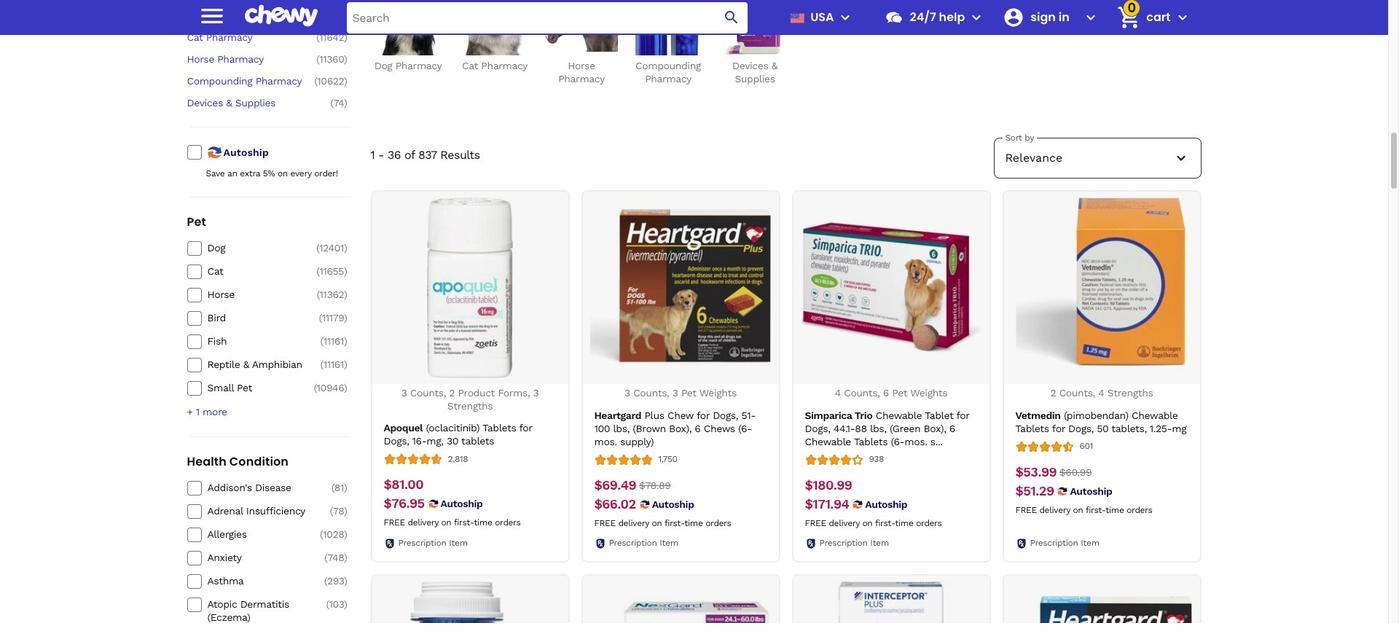 Task type: describe. For each thing, give the bounding box(es) containing it.
44.1-
[[834, 422, 855, 434]]

on for $51.29
[[1073, 505, 1083, 515]]

1 vertical spatial devices
[[187, 97, 223, 109]]

( for asthma
[[324, 575, 327, 587]]

for inside (pimobendan) chewable tablets for dogs, 50  tablets, 1.25-mg
[[1052, 422, 1065, 434]]

$66.02 text field
[[594, 496, 636, 512]]

extra
[[240, 169, 260, 179]]

dogs, for $171.94
[[805, 422, 830, 434]]

11362
[[320, 289, 344, 300]]

0 horizontal spatial horse pharmacy
[[187, 53, 264, 65]]

health condition
[[187, 453, 289, 470]]

on right 5%
[[278, 169, 288, 179]]

) for small pet
[[344, 382, 347, 394]]

counts, for $76.95
[[410, 387, 446, 399]]

( for atopic dermatitis (eczema)
[[326, 598, 329, 610]]

autoship up extra in the top of the page
[[223, 147, 269, 158]]

horse up bird
[[207, 289, 235, 300]]

interceptor plus chew for dogs, 50.1-100 lbs, (blue box), 6 chews (6-mos. supply) image
[[801, 581, 982, 623]]

for for $66.02
[[697, 409, 710, 421]]

( for cat
[[316, 265, 319, 277]]

) for addison's disease
[[344, 482, 347, 494]]

bird
[[207, 312, 226, 324]]

$60.99 text field
[[1060, 464, 1092, 480]]

pet up chew
[[681, 387, 697, 399]]

dog link
[[207, 241, 311, 255]]

pet down save
[[187, 214, 206, 230]]

time for $171.94
[[895, 518, 913, 528]]

(6- inside chewable tablet for dogs, 44.1-88 lbs, (green box), 6 chewable tablets (6-mos. s...
[[891, 436, 905, 447]]

3 counts, 3 pet weights
[[625, 387, 737, 399]]

$53.99 $60.99
[[1016, 464, 1092, 479]]

menu image
[[197, 1, 226, 30]]

dogs, for $76.95
[[384, 435, 409, 447]]

prescription for $66.02
[[609, 538, 657, 548]]

50
[[1097, 422, 1109, 434]]

) for reptile & amphibian
[[344, 359, 347, 370]]

dogs, inside (pimobendan) chewable tablets for dogs, 50  tablets, 1.25-mg
[[1068, 422, 1094, 434]]

( 78 )
[[330, 505, 347, 517]]

small pet
[[207, 382, 252, 394]]

) for dog
[[344, 242, 347, 254]]

reptile & amphibian link
[[207, 358, 311, 371]]

(eczema)
[[207, 612, 250, 623]]

( 103 )
[[326, 598, 347, 610]]

prescription for $51.29
[[1030, 538, 1078, 548]]

1 horizontal spatial compounding pharmacy
[[636, 60, 701, 85]]

1 4 from the left
[[835, 387, 841, 399]]

addison's disease link
[[207, 481, 311, 494]]

2,818
[[448, 454, 468, 464]]

0 horizontal spatial compounding pharmacy
[[187, 75, 302, 87]]

prescription item for $76.95
[[398, 538, 468, 548]]

74
[[334, 97, 344, 109]]

2 vertical spatial dog
[[207, 242, 225, 254]]

11161 for reptile & amphibian
[[323, 359, 344, 370]]

dog pharmacy image
[[372, 0, 445, 55]]

plus
[[645, 409, 664, 421]]

) for fish
[[344, 335, 347, 347]]

supplies inside devices & supplies
[[735, 73, 775, 85]]

weights for $171.94
[[910, 387, 948, 399]]

0 horizontal spatial cat pharmacy link
[[187, 31, 311, 44]]

chewy support image
[[885, 8, 904, 27]]

(brown
[[633, 422, 666, 434]]

time for $51.29
[[1106, 505, 1124, 515]]

( 11161 ) for reptile & amphibian
[[320, 359, 347, 370]]

delivery for $66.02
[[618, 518, 649, 528]]

first- for $76.95
[[454, 517, 474, 528]]

$81.00 text field
[[384, 477, 423, 493]]

tablets inside the "(oclacitinib) tablets for dogs, 16-mg, 30 tablets"
[[483, 422, 516, 434]]

chewable inside (pimobendan) chewable tablets for dogs, 50  tablets, 1.25-mg
[[1132, 409, 1178, 421]]

$180.99 text field
[[805, 477, 852, 493]]

more
[[203, 406, 227, 418]]

2 3 from the left
[[533, 387, 539, 399]]

counts, for $66.02
[[633, 387, 669, 399]]

1 horizontal spatial compounding pharmacy link
[[631, 0, 706, 85]]

chew
[[667, 409, 694, 421]]

$53.99 text field
[[1016, 464, 1057, 480]]

mg,
[[427, 435, 444, 447]]

addison's
[[207, 482, 252, 494]]

( 1028 )
[[320, 529, 347, 540]]

0 horizontal spatial horse pharmacy link
[[187, 53, 311, 66]]

item for $51.29
[[1081, 538, 1100, 548]]

heartgard
[[594, 409, 641, 421]]

) for adrenal insufficiency
[[344, 505, 347, 517]]

$180.99
[[805, 477, 852, 492]]

(oclacitinib)
[[426, 422, 480, 434]]

autoship for $66.02
[[652, 498, 694, 510]]

adrenal
[[207, 505, 243, 517]]

help
[[939, 9, 965, 26]]

2 counts, 4 strengths
[[1051, 387, 1153, 399]]

orders for $51.29
[[1127, 505, 1152, 515]]

trio
[[855, 409, 873, 421]]

1 horizontal spatial devices
[[732, 60, 768, 71]]

apoquel (oclacitinib) tablets for dogs, 16-mg, 30 tablets image
[[380, 198, 560, 378]]

5%
[[263, 169, 275, 179]]

cat inside "link"
[[207, 265, 223, 277]]

(pimobendan)
[[1064, 409, 1129, 421]]

prescription item for $66.02
[[609, 538, 678, 548]]

cat link
[[207, 265, 311, 278]]

forms,
[[498, 387, 530, 399]]

12388
[[317, 9, 344, 21]]

11360
[[319, 53, 344, 65]]

( for fish
[[320, 335, 323, 347]]

save
[[206, 169, 225, 179]]

condition
[[229, 453, 289, 470]]

81
[[334, 482, 344, 494]]

12401
[[319, 242, 344, 254]]

$69.49 text field
[[594, 477, 636, 493]]

1.25-
[[1150, 422, 1172, 434]]

mos. inside chewable tablet for dogs, 44.1-88 lbs, (green box), 6 chewable tablets (6-mos. s...
[[905, 436, 927, 447]]

(green
[[890, 422, 921, 434]]

) for anxiety
[[344, 552, 347, 564]]

( 12388 )
[[314, 9, 347, 21]]

horse inside horse pharmacy
[[568, 60, 595, 71]]

+
[[187, 406, 193, 418]]

delivery for $51.29
[[1039, 505, 1070, 515]]

prescription image for $76.95
[[384, 538, 395, 549]]

0 horizontal spatial dog pharmacy link
[[187, 9, 311, 22]]

88
[[855, 422, 867, 434]]

vetmedin (pimobendan) chewable tablets for dogs, 50  tablets, 1.25-mg image
[[1011, 198, 1192, 378]]

$81.00
[[384, 477, 423, 492]]

( for horse
[[317, 289, 320, 300]]

pet right small
[[237, 382, 252, 394]]

free delivery on first-time orders for $171.94
[[805, 518, 942, 528]]

& inside "link"
[[243, 359, 249, 370]]

lbs, for $66.02
[[613, 422, 630, 434]]

0 horizontal spatial chewable
[[805, 436, 851, 447]]

( 11360 )
[[316, 53, 347, 65]]

( for small pet
[[314, 382, 317, 394]]

$78.89
[[639, 479, 671, 491]]

103
[[329, 598, 344, 610]]

devices & supplies image
[[719, 0, 791, 55]]

prescription image
[[594, 538, 606, 549]]

$60.99
[[1060, 466, 1092, 478]]

counts, for $51.29
[[1059, 387, 1095, 399]]

1 horizontal spatial horse pharmacy link
[[544, 0, 619, 85]]

item for $66.02
[[660, 538, 678, 548]]

Product search field
[[347, 2, 748, 33]]

adrenal insufficiency link
[[207, 504, 311, 518]]

prescription for $171.94
[[819, 538, 868, 548]]

0 horizontal spatial &
[[226, 97, 232, 109]]

carprofen (generic) caplets for dogs, 100-mg, 60 caplets image
[[380, 581, 560, 623]]

simparica
[[805, 409, 852, 421]]

1 horizontal spatial 1
[[371, 148, 375, 162]]

24/7 help
[[910, 9, 965, 26]]

item for $76.95
[[449, 538, 468, 548]]

vetmedin
[[1016, 409, 1061, 421]]

1 vertical spatial compounding
[[187, 75, 252, 87]]

2 2 from the left
[[1051, 387, 1056, 399]]

on for $76.95
[[441, 517, 451, 528]]

sign in link
[[997, 0, 1080, 35]]

748
[[328, 552, 344, 564]]

list containing dog pharmacy
[[371, 0, 1201, 85]]

lbs, for $171.94
[[870, 422, 887, 434]]

10946
[[317, 382, 344, 394]]

atopic
[[207, 598, 237, 610]]

first- for $51.29
[[1086, 505, 1106, 515]]

atopic dermatitis (eczema) link
[[207, 598, 311, 623]]

$51.29 text field
[[1016, 483, 1054, 499]]

fish
[[207, 335, 227, 347]]

free delivery on first-time orders for $76.95
[[384, 517, 521, 528]]

tablet
[[925, 409, 953, 421]]

1 - 36 of 837 results
[[371, 148, 480, 162]]

horse link
[[207, 288, 311, 301]]

fish link
[[207, 335, 311, 348]]

usa
[[810, 9, 834, 26]]

36
[[388, 148, 401, 162]]

account menu image
[[1082, 9, 1100, 26]]

prescription image for $51.29
[[1016, 538, 1027, 549]]

0 vertical spatial strengths
[[1108, 387, 1153, 399]]

) for atopic dermatitis (eczema)
[[344, 598, 347, 610]]

293
[[327, 575, 344, 587]]

prescription item for $51.29
[[1030, 538, 1100, 548]]

( 11642 )
[[316, 31, 347, 43]]

11642
[[319, 31, 344, 43]]

2 ) from the top
[[344, 31, 347, 43]]

2 horizontal spatial cat
[[462, 60, 478, 71]]

4 3 from the left
[[672, 387, 678, 399]]

cart
[[1147, 9, 1171, 26]]

box), for $171.94
[[924, 422, 946, 434]]

plus chew for dogs, 51- 100 lbs, (brown box), 6 chews (6- mos. supply)
[[594, 409, 756, 447]]

product
[[458, 387, 495, 399]]

pet up the (green
[[892, 387, 907, 399]]

results
[[440, 148, 480, 162]]

autoship for $76.95
[[441, 498, 483, 509]]

strengths inside 3 counts, 2 product forms, 3 strengths
[[447, 400, 493, 411]]

first- for $171.94
[[875, 518, 895, 528]]

sign in
[[1031, 9, 1070, 26]]

4 counts, 6 pet weights
[[835, 387, 948, 399]]



Task type: locate. For each thing, give the bounding box(es) containing it.
0 vertical spatial supplies
[[735, 73, 775, 85]]

1 horizontal spatial cat pharmacy
[[462, 60, 528, 71]]

supply)
[[620, 436, 654, 447]]

2 inside 3 counts, 2 product forms, 3 strengths
[[449, 387, 455, 399]]

2 prescription from the left
[[609, 538, 657, 548]]

0 vertical spatial (6-
[[738, 422, 752, 434]]

prescription down $171.94 "text box" on the bottom
[[819, 538, 868, 548]]

& up "autoship" link
[[226, 97, 232, 109]]

box),
[[669, 422, 692, 434], [924, 422, 946, 434]]

for right the tablet
[[956, 409, 969, 421]]

$171.94
[[805, 496, 849, 511]]

1 prescription item from the left
[[398, 538, 468, 548]]

Search text field
[[347, 2, 748, 33]]

free delivery on first-time orders for $51.29
[[1016, 505, 1152, 515]]

free down $171.94 "text box" on the bottom
[[805, 518, 826, 528]]

horse pharmacy down horse pharmacy image
[[558, 60, 605, 85]]

tablets
[[461, 435, 494, 447]]

0 horizontal spatial supplies
[[235, 97, 276, 109]]

lbs,
[[613, 422, 630, 434], [870, 422, 887, 434]]

small pet link
[[207, 381, 311, 394]]

1 horizontal spatial box),
[[924, 422, 946, 434]]

$53.99
[[1016, 464, 1057, 479]]

cat down cat pharmacy image
[[462, 60, 478, 71]]

8 ) from the top
[[344, 289, 347, 300]]

lbs, right 88
[[870, 422, 887, 434]]

1 horizontal spatial 4
[[1098, 387, 1104, 399]]

1 horizontal spatial chewable
[[876, 409, 922, 421]]

( 11362 )
[[317, 289, 347, 300]]

horse down menu icon
[[187, 53, 214, 65]]

0 vertical spatial devices & supplies link
[[717, 0, 793, 85]]

free delivery on first-time orders down $171.94 "text box" on the bottom
[[805, 518, 942, 528]]

prescription for $76.95
[[398, 538, 446, 548]]

chews
[[704, 422, 735, 434]]

13 ) from the top
[[344, 482, 347, 494]]

1 horizontal spatial dog
[[207, 242, 225, 254]]

6 inside plus chew for dogs, 51- 100 lbs, (brown box), 6 chews (6- mos. supply)
[[695, 422, 701, 434]]

free for $76.95
[[384, 517, 405, 528]]

1 vertical spatial dog pharmacy
[[374, 60, 442, 71]]

3 prescription from the left
[[819, 538, 868, 548]]

3
[[401, 387, 407, 399], [533, 387, 539, 399], [625, 387, 630, 399], [672, 387, 678, 399]]

1 vertical spatial devices & supplies link
[[187, 96, 311, 110]]

heartgard plus chew for dogs, 51-100 lbs, (brown box), 6 chews (6-mos. supply) image
[[590, 198, 771, 378]]

free delivery on first-time orders down $60.99 text field
[[1016, 505, 1152, 515]]

of
[[404, 148, 415, 162]]

compounding pharmacy down compounding pharmacy image
[[636, 60, 701, 85]]

submit search image
[[723, 9, 741, 26]]

1 vertical spatial supplies
[[235, 97, 276, 109]]

prescription item down $51.29 text box
[[1030, 538, 1100, 548]]

1 ) from the top
[[344, 9, 347, 21]]

for up chews
[[697, 409, 710, 421]]

counts, for $171.94
[[844, 387, 880, 399]]

cart menu image
[[1174, 9, 1191, 26]]

on down $60.99 text field
[[1073, 505, 1083, 515]]

2 mos. from the left
[[905, 436, 927, 447]]

chewable up 1.25-
[[1132, 409, 1178, 421]]

dogs, down the apoquel
[[384, 435, 409, 447]]

2 counts, from the left
[[633, 387, 669, 399]]

0 horizontal spatial compounding pharmacy link
[[187, 74, 311, 88]]

( for anxiety
[[324, 552, 328, 564]]

1,750
[[658, 454, 678, 464]]

dermatitis
[[240, 598, 289, 610]]

dogs, inside the "(oclacitinib) tablets for dogs, 16-mg, 30 tablets"
[[384, 435, 409, 447]]

1 vertical spatial &
[[226, 97, 232, 109]]

5 ) from the top
[[344, 97, 347, 109]]

addison's disease
[[207, 482, 291, 494]]

11161 up ( 10946 )
[[323, 359, 344, 370]]

6 for $171.94
[[949, 422, 955, 434]]

0 horizontal spatial cat
[[187, 31, 203, 43]]

16 ) from the top
[[344, 552, 347, 564]]

24/7 help link
[[879, 0, 965, 35]]

insufficiency
[[246, 505, 305, 517]]

2 11161 from the top
[[323, 359, 344, 370]]

601
[[1080, 441, 1093, 451]]

0 horizontal spatial strengths
[[447, 400, 493, 411]]

7 ) from the top
[[344, 265, 347, 277]]

4 item from the left
[[1081, 538, 1100, 548]]

3 ) from the top
[[344, 53, 347, 65]]

(
[[314, 9, 317, 21], [316, 31, 319, 43], [316, 53, 319, 65], [314, 75, 317, 87], [330, 97, 334, 109], [316, 242, 319, 254], [316, 265, 319, 277], [317, 289, 320, 300], [319, 312, 322, 324], [320, 335, 323, 347], [320, 359, 323, 370], [314, 382, 317, 394], [331, 482, 334, 494], [330, 505, 333, 517], [320, 529, 323, 540], [324, 552, 328, 564], [324, 575, 327, 587], [326, 598, 329, 610]]

in
[[1059, 9, 1070, 26]]

0 horizontal spatial devices & supplies
[[187, 97, 276, 109]]

1 box), from the left
[[669, 422, 692, 434]]

( for adrenal insufficiency
[[330, 505, 333, 517]]

( 12401 )
[[316, 242, 347, 254]]

devices & supplies up "autoship" link
[[187, 97, 276, 109]]

pharmacy inside compounding pharmacy
[[645, 73, 691, 85]]

1 prescription image from the left
[[384, 538, 395, 549]]

strengths down product
[[447, 400, 493, 411]]

prescription item for $171.94
[[819, 538, 889, 548]]

apoquel
[[384, 422, 423, 434]]

( for reptile & amphibian
[[320, 359, 323, 370]]

1 mos. from the left
[[594, 436, 617, 447]]

for inside the "(oclacitinib) tablets for dogs, 16-mg, 30 tablets"
[[519, 422, 532, 434]]

& down devices & supplies image
[[772, 60, 778, 71]]

nexgard chew for dogs, 24.1-60 lbs, (purple box), 3 chews (3-mos. supply) image
[[590, 581, 771, 623]]

1 vertical spatial cat pharmacy
[[462, 60, 528, 71]]

1 horizontal spatial cat
[[207, 265, 223, 277]]

3 up chew
[[672, 387, 678, 399]]

& right reptile in the bottom of the page
[[243, 359, 249, 370]]

chewable tablet for dogs, 44.1-88 lbs, (green box), 6 chewable tablets (6-mos. s...
[[805, 409, 969, 447]]

3 3 from the left
[[625, 387, 630, 399]]

orders for $76.95
[[495, 517, 521, 528]]

chewable up the (green
[[876, 409, 922, 421]]

( for allergies
[[320, 529, 323, 540]]

counts, inside 3 counts, 2 product forms, 3 strengths
[[410, 387, 446, 399]]

menu image
[[837, 9, 854, 26]]

1 horizontal spatial strengths
[[1108, 387, 1153, 399]]

prescription image
[[384, 538, 395, 549], [805, 538, 817, 549], [1016, 538, 1027, 549]]

1 weights from the left
[[699, 387, 737, 399]]

$76.95
[[384, 496, 424, 511]]

$51.29
[[1016, 483, 1054, 498]]

simparica trio chewable tablet for dogs, 44.1-88 lbs, (green box), 6 chewable tablets (6-mos. supply) image
[[801, 198, 982, 378]]

( 748 )
[[324, 552, 347, 564]]

an
[[227, 169, 237, 179]]

4 up (pimobendan)
[[1098, 387, 1104, 399]]

prescription right prescription icon
[[609, 538, 657, 548]]

1 horizontal spatial (6-
[[891, 436, 905, 447]]

2 vertical spatial &
[[243, 359, 249, 370]]

( 10622 )
[[314, 75, 347, 87]]

1 horizontal spatial cat pharmacy link
[[457, 0, 532, 72]]

chewy home image
[[244, 0, 317, 32]]

2 horizontal spatial dog
[[374, 60, 392, 71]]

item up the "carprofen (generic) caplets for dogs, 100-mg, 60 caplets" image in the left bottom of the page
[[449, 538, 468, 548]]

for
[[697, 409, 710, 421], [956, 409, 969, 421], [519, 422, 532, 434], [1052, 422, 1065, 434]]

17 ) from the top
[[344, 575, 347, 587]]

weights up the tablet
[[910, 387, 948, 399]]

1 vertical spatial 11161
[[323, 359, 344, 370]]

0 horizontal spatial mos.
[[594, 436, 617, 447]]

1 11161 from the top
[[323, 335, 344, 347]]

1 3 from the left
[[401, 387, 407, 399]]

$76.95 text field
[[384, 496, 424, 512]]

6 left chews
[[695, 422, 701, 434]]

0 horizontal spatial (6-
[[738, 422, 752, 434]]

devices down devices & supplies image
[[732, 60, 768, 71]]

1
[[371, 148, 375, 162], [196, 406, 199, 418]]

1 vertical spatial devices & supplies
[[187, 97, 276, 109]]

1 vertical spatial dog
[[374, 60, 392, 71]]

&
[[772, 60, 778, 71], [226, 97, 232, 109], [243, 359, 249, 370]]

0 horizontal spatial box),
[[669, 422, 692, 434]]

item up interceptor plus chew for dogs, 50.1-100 lbs, (blue box), 6 chews (6-mos. supply) image
[[870, 538, 889, 548]]

6 ) from the top
[[344, 242, 347, 254]]

dogs, for $66.02
[[713, 409, 738, 421]]

1 horizontal spatial supplies
[[735, 73, 775, 85]]

) for asthma
[[344, 575, 347, 587]]

0 horizontal spatial cat pharmacy
[[187, 31, 252, 43]]

100
[[594, 422, 610, 434]]

( 11655 )
[[316, 265, 347, 277]]

4 counts, from the left
[[1059, 387, 1095, 399]]

autoship for $171.94
[[865, 498, 907, 510]]

2 weights from the left
[[910, 387, 948, 399]]

box), inside chewable tablet for dogs, 44.1-88 lbs, (green box), 6 chewable tablets (6-mos. s...
[[924, 422, 946, 434]]

on down 938
[[862, 518, 873, 528]]

orders
[[1127, 505, 1152, 515], [495, 517, 521, 528], [706, 518, 731, 528], [916, 518, 942, 528]]

dog pharmacy link
[[371, 0, 446, 72], [187, 9, 311, 22]]

1028
[[323, 529, 344, 540]]

0 horizontal spatial 1
[[196, 406, 199, 418]]

item up the heartgard plus chew for dogs, up to 25 lbs, (blue box), 6 chews (6-mos. supply) image
[[1081, 538, 1100, 548]]

1 horizontal spatial devices & supplies
[[732, 60, 778, 85]]

0 horizontal spatial devices
[[187, 97, 223, 109]]

cat pharmacy
[[187, 31, 252, 43], [462, 60, 528, 71]]

box), for $66.02
[[669, 422, 692, 434]]

reptile & amphibian
[[207, 359, 302, 370]]

1 ( 11161 ) from the top
[[320, 335, 347, 347]]

( 293 )
[[324, 575, 347, 587]]

(6-
[[738, 422, 752, 434], [891, 436, 905, 447]]

2 ( 11161 ) from the top
[[320, 359, 347, 370]]

anxiety
[[207, 552, 242, 564]]

box), up s...
[[924, 422, 946, 434]]

2 up "vetmedin"
[[1051, 387, 1056, 399]]

( 11161 ) down ( 11179 ) on the bottom left of the page
[[320, 335, 347, 347]]

tablets inside (pimobendan) chewable tablets for dogs, 50  tablets, 1.25-mg
[[1016, 422, 1049, 434]]

0 vertical spatial &
[[772, 60, 778, 71]]

lbs, inside plus chew for dogs, 51- 100 lbs, (brown box), 6 chews (6- mos. supply)
[[613, 422, 630, 434]]

tablets inside chewable tablet for dogs, 44.1-88 lbs, (green box), 6 chewable tablets (6-mos. s...
[[854, 436, 888, 447]]

free for $171.94
[[805, 518, 826, 528]]

cat pharmacy image
[[458, 0, 531, 55]]

0 vertical spatial dog
[[187, 9, 205, 21]]

for inside plus chew for dogs, 51- 100 lbs, (brown box), 6 chews (6- mos. supply)
[[697, 409, 710, 421]]

11161 for fish
[[323, 335, 344, 347]]

14 ) from the top
[[344, 505, 347, 517]]

horse down horse pharmacy image
[[568, 60, 595, 71]]

2
[[449, 387, 455, 399], [1051, 387, 1056, 399]]

2 4 from the left
[[1098, 387, 1104, 399]]

1 horizontal spatial 6
[[883, 387, 889, 399]]

2 horizontal spatial tablets
[[1016, 422, 1049, 434]]

compounding pharmacy link up "autoship" link
[[187, 74, 311, 88]]

11161
[[323, 335, 344, 347], [323, 359, 344, 370]]

weights
[[699, 387, 737, 399], [910, 387, 948, 399]]

( for bird
[[319, 312, 322, 324]]

(6- inside plus chew for dogs, 51- 100 lbs, (brown box), 6 chews (6- mos. supply)
[[738, 422, 752, 434]]

weights up chews
[[699, 387, 737, 399]]

cat pharmacy link
[[457, 0, 532, 72], [187, 31, 311, 44]]

delivery for $76.95
[[408, 517, 439, 528]]

on for $171.94
[[862, 518, 873, 528]]

( for addison's disease
[[331, 482, 334, 494]]

cat down menu icon
[[187, 31, 203, 43]]

autoship link
[[206, 143, 311, 161]]

0 horizontal spatial dog
[[187, 9, 205, 21]]

1 horizontal spatial &
[[243, 359, 249, 370]]

supplies down devices & supplies image
[[735, 73, 775, 85]]

1 2 from the left
[[449, 387, 455, 399]]

) for bird
[[344, 312, 347, 324]]

1 counts, from the left
[[410, 387, 446, 399]]

4 prescription from the left
[[1030, 538, 1078, 548]]

cat pharmacy down menu icon
[[187, 31, 252, 43]]

prescription down $76.95 text field
[[398, 538, 446, 548]]

items image
[[1116, 5, 1142, 30]]

compounding pharmacy image
[[632, 0, 705, 55]]

autoship down 938
[[865, 498, 907, 510]]

counts, up (oclacitinib)
[[410, 387, 446, 399]]

$78.89 text field
[[639, 477, 671, 493]]

first- for $66.02
[[665, 518, 685, 528]]

) for cat
[[344, 265, 347, 277]]

delivery down $171.94 "text box" on the bottom
[[829, 518, 860, 528]]

free delivery on first-time orders for $66.02
[[594, 518, 731, 528]]

prescription image down $171.94 "text box" on the bottom
[[805, 538, 817, 549]]

0 horizontal spatial prescription image
[[384, 538, 395, 549]]

1 lbs, from the left
[[613, 422, 630, 434]]

prescription image for $171.94
[[805, 538, 817, 549]]

0 horizontal spatial 6
[[695, 422, 701, 434]]

free
[[1016, 505, 1037, 515], [384, 517, 405, 528], [594, 518, 616, 528], [805, 518, 826, 528]]

1 horizontal spatial 2
[[1051, 387, 1056, 399]]

( 10946 )
[[314, 382, 347, 394]]

usa button
[[784, 0, 854, 35]]

list
[[371, 0, 1201, 85]]

0 vertical spatial dog pharmacy
[[187, 9, 254, 21]]

1 vertical spatial strengths
[[447, 400, 493, 411]]

1 prescription from the left
[[398, 538, 446, 548]]

12 ) from the top
[[344, 382, 347, 394]]

time for $66.02
[[685, 518, 703, 528]]

item down $78.89 text box
[[660, 538, 678, 548]]

30
[[447, 435, 458, 447]]

first- down $78.89 text box
[[665, 518, 685, 528]]

dog pharmacy
[[187, 9, 254, 21], [374, 60, 442, 71]]

1 vertical spatial (6-
[[891, 436, 905, 447]]

lbs, inside chewable tablet for dogs, 44.1-88 lbs, (green box), 6 chewable tablets (6-mos. s...
[[870, 422, 887, 434]]

(6- down 51-
[[738, 422, 752, 434]]

tablets
[[483, 422, 516, 434], [1016, 422, 1049, 434], [854, 436, 888, 447]]

for down "vetmedin"
[[1052, 422, 1065, 434]]

3 up the apoquel
[[401, 387, 407, 399]]

2 left product
[[449, 387, 455, 399]]

prescription item
[[398, 538, 468, 548], [609, 538, 678, 548], [819, 538, 889, 548], [1030, 538, 1100, 548]]

1 horizontal spatial prescription image
[[805, 538, 817, 549]]

-
[[378, 148, 384, 162]]

mos.
[[594, 436, 617, 447], [905, 436, 927, 447]]

heartgard plus chew for dogs, up to 25 lbs, (blue box), 6 chews (6-mos. supply) image
[[1011, 581, 1192, 623]]

for for $171.94
[[956, 409, 969, 421]]

2 lbs, from the left
[[870, 422, 887, 434]]

0 horizontal spatial tablets
[[483, 422, 516, 434]]

11 ) from the top
[[344, 359, 347, 370]]

0 horizontal spatial dog pharmacy
[[187, 9, 254, 21]]

1 item from the left
[[449, 538, 468, 548]]

mos. down the (green
[[905, 436, 927, 447]]

0 vertical spatial 11161
[[323, 335, 344, 347]]

0 horizontal spatial weights
[[699, 387, 737, 399]]

free delivery on first-time orders down $78.89 text box
[[594, 518, 731, 528]]

4 up simparica trio
[[835, 387, 841, 399]]

0 vertical spatial ( 11161 )
[[320, 335, 347, 347]]

free for $66.02
[[594, 518, 616, 528]]

dogs, up chews
[[713, 409, 738, 421]]

1 horizontal spatial lbs,
[[870, 422, 887, 434]]

(6- down the (green
[[891, 436, 905, 447]]

delivery for $171.94
[[829, 518, 860, 528]]

devices & supplies down devices & supplies image
[[732, 60, 778, 85]]

on for $66.02
[[652, 518, 662, 528]]

( 11161 ) for fish
[[320, 335, 347, 347]]

prescription item down $76.95 text field
[[398, 538, 468, 548]]

first- down 938
[[875, 518, 895, 528]]

0 horizontal spatial lbs,
[[613, 422, 630, 434]]

orders for $171.94
[[916, 518, 942, 528]]

save an extra 5% on every order!
[[206, 169, 338, 179]]

devices & supplies link left usa
[[717, 0, 793, 85]]

2 horizontal spatial 6
[[949, 422, 955, 434]]

dogs, inside plus chew for dogs, 51- 100 lbs, (brown box), 6 chews (6- mos. supply)
[[713, 409, 738, 421]]

cat up bird
[[207, 265, 223, 277]]

0 horizontal spatial 4
[[835, 387, 841, 399]]

autoship for $51.29
[[1070, 485, 1112, 497]]

for down forms,
[[519, 422, 532, 434]]

supplies up "autoship" link
[[235, 97, 276, 109]]

2 horizontal spatial &
[[772, 60, 778, 71]]

allergies link
[[207, 528, 311, 541]]

6 for $66.02
[[695, 422, 701, 434]]

chewable down 44.1-
[[805, 436, 851, 447]]

78
[[333, 505, 344, 517]]

0 vertical spatial devices & supplies
[[732, 60, 778, 85]]

) for allergies
[[344, 529, 347, 540]]

autoship down $60.99 text field
[[1070, 485, 1112, 497]]

orders for $66.02
[[706, 518, 731, 528]]

first- down 2,818
[[454, 517, 474, 528]]

2 horizontal spatial prescription image
[[1016, 538, 1027, 549]]

allergies
[[207, 529, 247, 540]]

0 vertical spatial cat pharmacy
[[187, 31, 252, 43]]

4 ) from the top
[[344, 75, 347, 87]]

tablets down 88
[[854, 436, 888, 447]]

16-
[[412, 435, 427, 447]]

( 11179 )
[[319, 312, 347, 324]]

dogs, down simparica
[[805, 422, 830, 434]]

free for $51.29
[[1016, 505, 1037, 515]]

$171.94 text field
[[805, 496, 849, 512]]

1 horizontal spatial weights
[[910, 387, 948, 399]]

devices up save
[[187, 97, 223, 109]]

$66.02
[[594, 496, 636, 511]]

1 horizontal spatial dog pharmacy link
[[371, 0, 446, 72]]

mg
[[1172, 422, 1187, 434]]

1 horizontal spatial mos.
[[905, 436, 927, 447]]

free down $76.95 text field
[[384, 517, 405, 528]]

time for $76.95
[[474, 517, 492, 528]]

0 horizontal spatial devices & supplies link
[[187, 96, 311, 110]]

0 vertical spatial compounding
[[636, 60, 701, 71]]

delivery down $66.02 text box on the left of page
[[618, 518, 649, 528]]

3 item from the left
[[870, 538, 889, 548]]

0 horizontal spatial 2
[[449, 387, 455, 399]]

mos. inside plus chew for dogs, 51- 100 lbs, (brown box), 6 chews (6- mos. supply)
[[594, 436, 617, 447]]

prescription item right prescription icon
[[609, 538, 678, 548]]

2 item from the left
[[660, 538, 678, 548]]

first- down $60.99 text field
[[1086, 505, 1106, 515]]

15 ) from the top
[[344, 529, 347, 540]]

box), down chew
[[669, 422, 692, 434]]

1 horizontal spatial dog pharmacy
[[374, 60, 442, 71]]

devices & supplies link up "autoship" link
[[187, 96, 311, 110]]

2 prescription image from the left
[[805, 538, 817, 549]]

9 ) from the top
[[344, 312, 347, 324]]

1 vertical spatial 1
[[196, 406, 199, 418]]

0 vertical spatial devices
[[732, 60, 768, 71]]

( 74 )
[[330, 97, 347, 109]]

0 vertical spatial cat
[[187, 31, 203, 43]]

$69.49 $78.89
[[594, 477, 671, 492]]

prescription item down $171.94 "text box" on the bottom
[[819, 538, 889, 548]]

item
[[449, 538, 468, 548], [660, 538, 678, 548], [870, 538, 889, 548], [1081, 538, 1100, 548]]

horse pharmacy image
[[545, 0, 618, 55]]

autoship down 2,818
[[441, 498, 483, 509]]

1 horizontal spatial devices & supplies link
[[717, 0, 793, 85]]

health
[[187, 453, 227, 470]]

sign
[[1031, 9, 1056, 26]]

2 prescription item from the left
[[609, 538, 678, 548]]

1 horizontal spatial horse pharmacy
[[558, 60, 605, 85]]

dogs, inside chewable tablet for dogs, 44.1-88 lbs, (green box), 6 chewable tablets (6-mos. s...
[[805, 422, 830, 434]]

2 vertical spatial cat
[[207, 265, 223, 277]]

adrenal insufficiency
[[207, 505, 305, 517]]

3 prescription image from the left
[[1016, 538, 1027, 549]]

2 horizontal spatial chewable
[[1132, 409, 1178, 421]]

dogs, up 601
[[1068, 422, 1094, 434]]

free down $51.29 text box
[[1016, 505, 1037, 515]]

10 ) from the top
[[344, 335, 347, 347]]

0 horizontal spatial compounding
[[187, 75, 252, 87]]

strengths up tablets,
[[1108, 387, 1153, 399]]

compounding pharmacy link left submit search icon
[[631, 0, 706, 85]]

3 prescription item from the left
[[819, 538, 889, 548]]

837
[[418, 148, 437, 162]]

weights for $66.02
[[699, 387, 737, 399]]

1 horizontal spatial compounding
[[636, 60, 701, 71]]

item for $171.94
[[870, 538, 889, 548]]

) for horse
[[344, 289, 347, 300]]

1 right +
[[196, 406, 199, 418]]

24/7
[[910, 9, 936, 26]]

free up prescription icon
[[594, 518, 616, 528]]

for inside chewable tablet for dogs, 44.1-88 lbs, (green box), 6 chewable tablets (6-mos. s...
[[956, 409, 969, 421]]

( 11161 ) up ( 10946 )
[[320, 359, 347, 370]]

on down 2,818
[[441, 517, 451, 528]]

1 horizontal spatial tablets
[[854, 436, 888, 447]]

2 box), from the left
[[924, 422, 946, 434]]

delivery down $51.29 text box
[[1039, 505, 1070, 515]]

6 inside chewable tablet for dogs, 44.1-88 lbs, (green box), 6 chewable tablets (6-mos. s...
[[949, 422, 955, 434]]

reptile
[[207, 359, 240, 370]]

11161 down ( 11179 ) on the bottom left of the page
[[323, 335, 344, 347]]

devices & supplies link
[[717, 0, 793, 85], [187, 96, 311, 110]]

( for dog
[[316, 242, 319, 254]]

tablets down "vetmedin"
[[1016, 422, 1049, 434]]

3 counts, from the left
[[844, 387, 880, 399]]

3 counts, 2 product forms, 3 strengths
[[401, 387, 539, 411]]

1 vertical spatial ( 11161 )
[[320, 359, 347, 370]]

cat pharmacy down cat pharmacy image
[[462, 60, 528, 71]]

1 vertical spatial cat
[[462, 60, 478, 71]]

small
[[207, 382, 234, 394]]

compounding pharmacy up "autoship" link
[[187, 75, 302, 87]]

18 ) from the top
[[344, 598, 347, 610]]

autoship down $78.89 text box
[[652, 498, 694, 510]]

help menu image
[[968, 9, 986, 26]]

box), inside plus chew for dogs, 51- 100 lbs, (brown box), 6 chews (6- mos. supply)
[[669, 422, 692, 434]]

compounding down compounding pharmacy image
[[636, 60, 701, 71]]

0 vertical spatial 1
[[371, 148, 375, 162]]

for for $76.95
[[519, 422, 532, 434]]

4 prescription item from the left
[[1030, 538, 1100, 548]]



Task type: vqa. For each thing, say whether or not it's contained in the screenshot.
Dogs, corresponding to $66.02
yes



